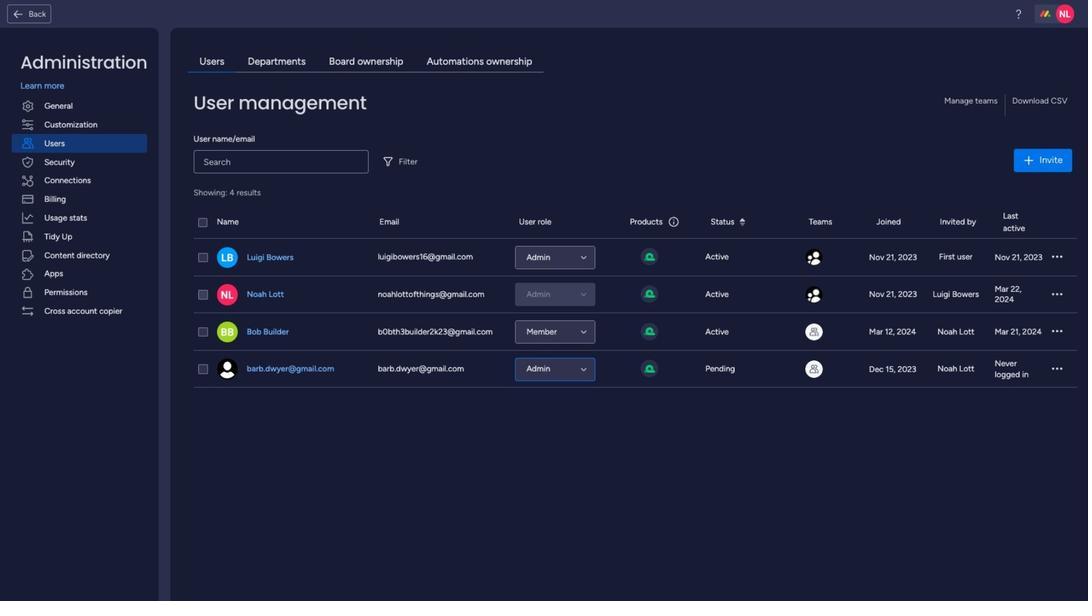 Task type: locate. For each thing, give the bounding box(es) containing it.
bob builder image
[[217, 322, 238, 343]]

0 vertical spatial v2 ellipsis image
[[1052, 290, 1063, 301]]

3 add or edit team image from the top
[[805, 324, 823, 341]]

help image
[[1013, 8, 1024, 20]]

noah lott image
[[1056, 5, 1075, 23]]

row
[[194, 207, 1077, 239], [194, 239, 1077, 277], [194, 277, 1077, 314], [194, 314, 1077, 351], [194, 351, 1077, 389]]

Search text field
[[194, 150, 369, 174]]

v2 ellipsis image for 2nd row from the bottom
[[1052, 327, 1063, 338]]

grid
[[194, 207, 1077, 590]]

1 v2 ellipsis image from the top
[[1052, 290, 1063, 301]]

2 add or edit team image from the top
[[805, 287, 823, 304]]

2 vertical spatial v2 ellipsis image
[[1052, 364, 1063, 376]]

1 add or edit team image from the top
[[805, 249, 823, 267]]

noah lott image
[[217, 285, 238, 306]]

row group
[[194, 239, 1077, 389]]

v2 ellipsis image
[[1052, 290, 1063, 301], [1052, 327, 1063, 338], [1052, 364, 1063, 376]]

add or edit team image
[[805, 249, 823, 267], [805, 287, 823, 304], [805, 324, 823, 341], [805, 361, 823, 379]]

add or edit team image for noah lott icon
[[805, 287, 823, 304]]

4 add or edit team image from the top
[[805, 361, 823, 379]]

1 vertical spatial v2 ellipsis image
[[1052, 327, 1063, 338]]

2 v2 ellipsis image from the top
[[1052, 327, 1063, 338]]

3 v2 ellipsis image from the top
[[1052, 364, 1063, 376]]



Task type: vqa. For each thing, say whether or not it's contained in the screenshot.
first ROW from the top
yes



Task type: describe. For each thing, give the bounding box(es) containing it.
add or edit team image for the 'barb.dwyer@gmail.com' icon
[[805, 361, 823, 379]]

4 row from the top
[[194, 314, 1077, 351]]

1 row from the top
[[194, 207, 1077, 239]]

v2 ellipsis image for fifth row
[[1052, 364, 1063, 376]]

barb.dwyer@gmail.com image
[[217, 360, 238, 381]]

v2 ellipsis image for 3rd row from the top of the page
[[1052, 290, 1063, 301]]

5 row from the top
[[194, 351, 1077, 389]]

back to workspace image
[[12, 8, 24, 20]]

add or edit team image for bob builder image
[[805, 324, 823, 341]]

luigi bowers image
[[217, 248, 238, 269]]

add or edit team image for "luigi bowers" image
[[805, 249, 823, 267]]

2 row from the top
[[194, 239, 1077, 277]]

3 row from the top
[[194, 277, 1077, 314]]

v2 ellipsis image
[[1052, 252, 1063, 264]]



